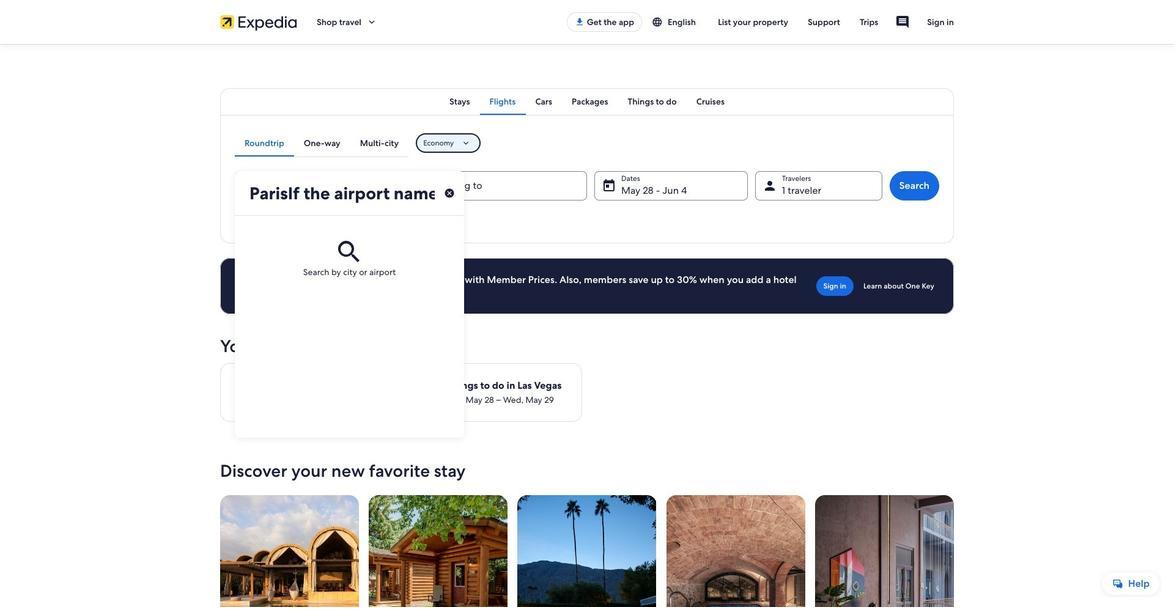 Task type: locate. For each thing, give the bounding box(es) containing it.
clear leaving from image
[[444, 188, 455, 199]]

0 vertical spatial tab list
[[220, 88, 954, 115]]

Leaving from text field
[[235, 171, 464, 215]]

download the app button image
[[575, 17, 584, 27]]

swap origin and destination values image
[[405, 180, 416, 191]]

tab list
[[220, 88, 954, 115], [235, 130, 409, 157]]

main content
[[0, 44, 1174, 607]]

1 vertical spatial tab list
[[235, 130, 409, 157]]

trailing image
[[366, 17, 377, 28]]

small image
[[652, 17, 663, 28]]



Task type: vqa. For each thing, say whether or not it's contained in the screenshot.
main content
yes



Task type: describe. For each thing, give the bounding box(es) containing it.
view next property themes image
[[947, 581, 961, 595]]

communication center icon image
[[895, 15, 910, 29]]

expedia logo image
[[220, 13, 297, 31]]



